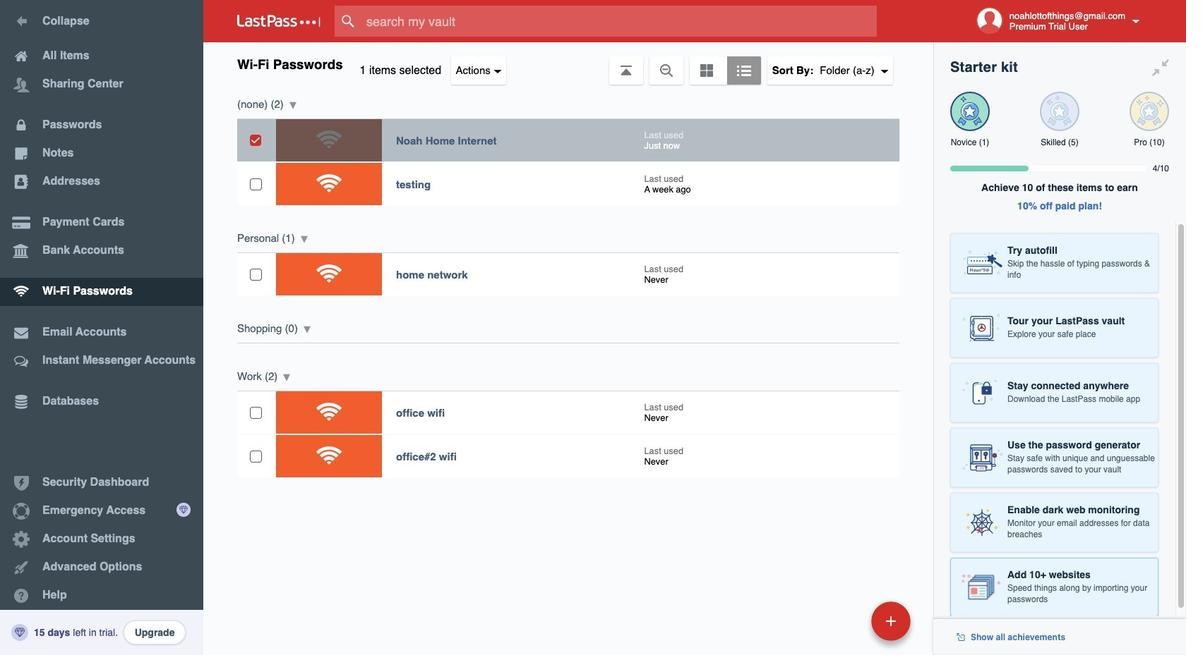 Task type: locate. For each thing, give the bounding box(es) containing it.
lastpass image
[[237, 15, 321, 28]]

new item element
[[774, 602, 916, 642]]

Search search field
[[335, 6, 899, 37]]



Task type: describe. For each thing, give the bounding box(es) containing it.
main navigation navigation
[[0, 0, 203, 656]]

new item navigation
[[774, 598, 919, 656]]

vault options navigation
[[203, 42, 933, 85]]

search my vault text field
[[335, 6, 899, 37]]



